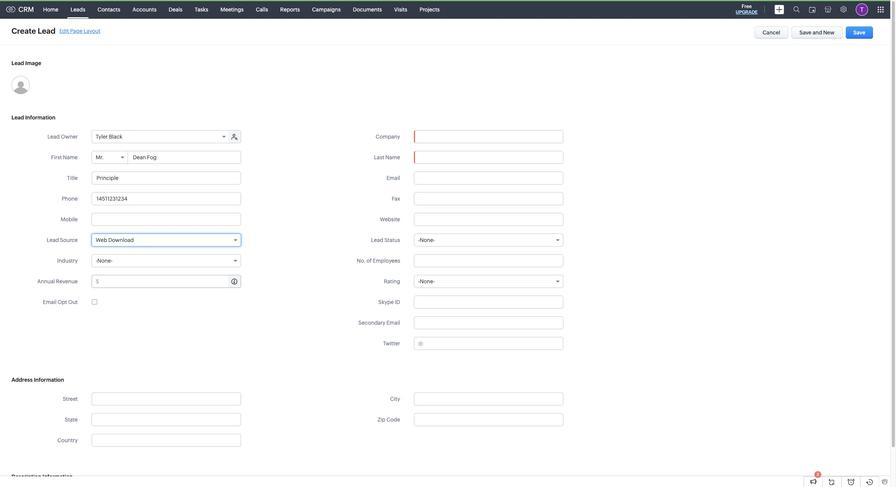 Task type: describe. For each thing, give the bounding box(es) containing it.
fax
[[392, 196, 400, 202]]

leads
[[71, 6, 85, 12]]

country
[[57, 438, 78, 444]]

no. of employees
[[357, 258, 400, 264]]

out
[[68, 299, 78, 305]]

annual revenue
[[37, 279, 78, 285]]

profile image
[[856, 3, 868, 16]]

new
[[823, 30, 835, 36]]

search image
[[793, 6, 800, 13]]

email opt out
[[43, 299, 78, 305]]

deals link
[[163, 0, 189, 19]]

create lead edit page layout
[[11, 26, 100, 35]]

-none- for rating
[[418, 279, 435, 285]]

mobile
[[61, 217, 78, 223]]

- for industry
[[96, 258, 97, 264]]

twitter
[[383, 341, 400, 347]]

status
[[384, 237, 400, 243]]

annual
[[37, 279, 55, 285]]

web download
[[96, 237, 134, 243]]

lead source
[[47, 237, 78, 243]]

create menu element
[[770, 0, 789, 19]]

information for description information
[[42, 474, 73, 480]]

lead for lead status
[[371, 237, 383, 243]]

phone
[[62, 196, 78, 202]]

web
[[96, 237, 107, 243]]

save and new
[[800, 30, 835, 36]]

free
[[742, 3, 752, 9]]

secondary
[[358, 320, 385, 326]]

none- for lead status
[[420, 237, 435, 243]]

free upgrade
[[736, 3, 758, 15]]

crm
[[18, 5, 34, 13]]

tasks
[[195, 6, 208, 12]]

-none- field for rating
[[414, 275, 563, 288]]

contacts
[[98, 6, 120, 12]]

save for save and new
[[800, 30, 812, 36]]

cancel
[[763, 30, 780, 36]]

tasks link
[[189, 0, 214, 19]]

lead image
[[11, 60, 41, 66]]

description information
[[11, 474, 73, 480]]

-none- for industry
[[96, 258, 113, 264]]

deals
[[169, 6, 182, 12]]

calls
[[256, 6, 268, 12]]

street
[[63, 396, 78, 402]]

layout
[[84, 28, 100, 34]]

owner
[[61, 134, 78, 140]]

-none- for lead status
[[418, 237, 435, 243]]

tyler
[[96, 134, 108, 140]]

- for rating
[[418, 279, 420, 285]]

projects
[[420, 6, 440, 12]]

$
[[96, 279, 99, 285]]

projects link
[[413, 0, 446, 19]]

id
[[395, 299, 400, 305]]

reports link
[[274, 0, 306, 19]]

lead for lead information
[[11, 115, 24, 121]]

upgrade
[[736, 10, 758, 15]]

save and new button
[[791, 26, 843, 39]]

opt
[[58, 299, 67, 305]]

meetings
[[221, 6, 244, 12]]

contacts link
[[91, 0, 126, 19]]

accounts link
[[126, 0, 163, 19]]

lead for lead source
[[47, 237, 59, 243]]

- for lead status
[[418, 237, 420, 243]]

state
[[65, 417, 78, 423]]

lead for lead owner
[[47, 134, 60, 140]]

Tyler Black field
[[92, 131, 229, 143]]

save button
[[846, 26, 873, 39]]

skype
[[378, 299, 394, 305]]

last
[[374, 154, 384, 161]]

first
[[51, 154, 62, 161]]

visits
[[394, 6, 407, 12]]

name for first name
[[63, 154, 78, 161]]



Task type: locate. For each thing, give the bounding box(es) containing it.
email up the fax in the top left of the page
[[386, 175, 400, 181]]

source
[[60, 237, 78, 243]]

rating
[[384, 279, 400, 285]]

2 name from the left
[[385, 154, 400, 161]]

save for save
[[853, 30, 865, 36]]

and
[[813, 30, 822, 36]]

none- right status
[[420, 237, 435, 243]]

of
[[367, 258, 372, 264]]

information right description
[[42, 474, 73, 480]]

information for address information
[[34, 377, 64, 383]]

crm link
[[6, 5, 34, 13]]

mr.
[[96, 154, 104, 161]]

lead left image
[[11, 60, 24, 66]]

-none-
[[418, 237, 435, 243], [96, 258, 113, 264], [418, 279, 435, 285]]

save down profile icon
[[853, 30, 865, 36]]

title
[[67, 175, 78, 181]]

tyler black
[[96, 134, 122, 140]]

-none- down web
[[96, 258, 113, 264]]

2 vertical spatial -
[[418, 279, 420, 285]]

search element
[[789, 0, 804, 19]]

- right rating
[[418, 279, 420, 285]]

calls link
[[250, 0, 274, 19]]

none- for rating
[[420, 279, 435, 285]]

1 vertical spatial email
[[43, 299, 56, 305]]

image image
[[11, 76, 30, 94]]

name
[[63, 154, 78, 161], [385, 154, 400, 161]]

edit
[[59, 28, 69, 34]]

download
[[108, 237, 134, 243]]

0 vertical spatial none-
[[420, 237, 435, 243]]

0 vertical spatial -
[[418, 237, 420, 243]]

-none- right status
[[418, 237, 435, 243]]

cancel button
[[755, 26, 788, 39]]

information right the address
[[34, 377, 64, 383]]

0 vertical spatial information
[[25, 115, 55, 121]]

information up lead owner
[[25, 115, 55, 121]]

save left and
[[800, 30, 812, 36]]

home link
[[37, 0, 64, 19]]

calendar image
[[809, 6, 816, 12]]

address information
[[11, 377, 64, 383]]

name for last name
[[385, 154, 400, 161]]

company
[[376, 134, 400, 140]]

first name
[[51, 154, 78, 161]]

name right first at the top
[[63, 154, 78, 161]]

lead down 'image'
[[11, 115, 24, 121]]

zip
[[377, 417, 385, 423]]

name right last
[[385, 154, 400, 161]]

2
[[817, 473, 819, 477]]

email left opt
[[43, 299, 56, 305]]

- right status
[[418, 237, 420, 243]]

employees
[[373, 258, 400, 264]]

-None- field
[[414, 234, 563, 247], [92, 254, 241, 268], [414, 275, 563, 288]]

save
[[800, 30, 812, 36], [853, 30, 865, 36]]

1 horizontal spatial name
[[385, 154, 400, 161]]

2 vertical spatial -none-
[[418, 279, 435, 285]]

secondary email
[[358, 320, 400, 326]]

lead left owner
[[47, 134, 60, 140]]

visits link
[[388, 0, 413, 19]]

save inside button
[[853, 30, 865, 36]]

description
[[11, 474, 41, 480]]

1 vertical spatial -
[[96, 258, 97, 264]]

1 name from the left
[[63, 154, 78, 161]]

2 save from the left
[[853, 30, 865, 36]]

0 vertical spatial -none- field
[[414, 234, 563, 247]]

website
[[380, 217, 400, 223]]

none- right rating
[[420, 279, 435, 285]]

- up $
[[96, 258, 97, 264]]

1 vertical spatial information
[[34, 377, 64, 383]]

leads link
[[64, 0, 91, 19]]

2 vertical spatial information
[[42, 474, 73, 480]]

zip code
[[377, 417, 400, 423]]

campaigns
[[312, 6, 341, 12]]

None text field
[[414, 131, 563, 143], [92, 172, 241, 185], [414, 192, 563, 205], [414, 213, 563, 226], [414, 254, 563, 268], [414, 296, 563, 309], [92, 393, 241, 406], [414, 393, 563, 406], [92, 414, 241, 427], [92, 435, 241, 447], [414, 131, 563, 143], [92, 172, 241, 185], [414, 192, 563, 205], [414, 213, 563, 226], [414, 254, 563, 268], [414, 296, 563, 309], [92, 393, 241, 406], [414, 393, 563, 406], [92, 414, 241, 427], [92, 435, 241, 447]]

1 vertical spatial -none-
[[96, 258, 113, 264]]

lead information
[[11, 115, 55, 121]]

documents
[[353, 6, 382, 12]]

1 vertical spatial -none- field
[[92, 254, 241, 268]]

profile element
[[851, 0, 873, 19]]

0 vertical spatial email
[[386, 175, 400, 181]]

-none- field for lead status
[[414, 234, 563, 247]]

None field
[[414, 131, 563, 143], [92, 435, 241, 447], [414, 131, 563, 143], [92, 435, 241, 447]]

edit page layout link
[[59, 28, 100, 34]]

none- down web
[[97, 258, 113, 264]]

last name
[[374, 154, 400, 161]]

create
[[11, 26, 36, 35]]

black
[[109, 134, 122, 140]]

none- for industry
[[97, 258, 113, 264]]

lead for lead image
[[11, 60, 24, 66]]

revenue
[[56, 279, 78, 285]]

2 vertical spatial none-
[[420, 279, 435, 285]]

information for lead information
[[25, 115, 55, 121]]

lead left status
[[371, 237, 383, 243]]

lead left edit
[[38, 26, 56, 35]]

documents link
[[347, 0, 388, 19]]

address
[[11, 377, 33, 383]]

skype id
[[378, 299, 400, 305]]

0 horizontal spatial save
[[800, 30, 812, 36]]

lead owner
[[47, 134, 78, 140]]

save inside button
[[800, 30, 812, 36]]

2 vertical spatial email
[[386, 320, 400, 326]]

-none- field for industry
[[92, 254, 241, 268]]

email for email opt out
[[43, 299, 56, 305]]

home
[[43, 6, 58, 12]]

campaigns link
[[306, 0, 347, 19]]

meetings link
[[214, 0, 250, 19]]

0 vertical spatial -none-
[[418, 237, 435, 243]]

email
[[386, 175, 400, 181], [43, 299, 56, 305], [386, 320, 400, 326]]

city
[[390, 396, 400, 402]]

Mr. field
[[92, 151, 128, 164]]

-
[[418, 237, 420, 243], [96, 258, 97, 264], [418, 279, 420, 285]]

0 horizontal spatial name
[[63, 154, 78, 161]]

2 vertical spatial -none- field
[[414, 275, 563, 288]]

reports
[[280, 6, 300, 12]]

1 save from the left
[[800, 30, 812, 36]]

no.
[[357, 258, 366, 264]]

lead left source
[[47, 237, 59, 243]]

code
[[387, 417, 400, 423]]

image
[[25, 60, 41, 66]]

lead status
[[371, 237, 400, 243]]

page
[[70, 28, 83, 34]]

email for email
[[386, 175, 400, 181]]

-none- right rating
[[418, 279, 435, 285]]

email up twitter
[[386, 320, 400, 326]]

lead
[[38, 26, 56, 35], [11, 60, 24, 66], [11, 115, 24, 121], [47, 134, 60, 140], [47, 237, 59, 243], [371, 237, 383, 243]]

accounts
[[133, 6, 157, 12]]

None text field
[[414, 151, 563, 164], [128, 151, 241, 164], [414, 172, 563, 185], [92, 192, 241, 205], [92, 213, 241, 226], [100, 276, 241, 288], [414, 317, 563, 330], [424, 338, 563, 350], [414, 414, 563, 427], [414, 151, 563, 164], [128, 151, 241, 164], [414, 172, 563, 185], [92, 192, 241, 205], [92, 213, 241, 226], [100, 276, 241, 288], [414, 317, 563, 330], [424, 338, 563, 350], [414, 414, 563, 427]]

Web Download field
[[92, 234, 241, 247]]

create menu image
[[775, 5, 784, 14]]

1 vertical spatial none-
[[97, 258, 113, 264]]

industry
[[57, 258, 78, 264]]

@
[[418, 341, 423, 347]]

1 horizontal spatial save
[[853, 30, 865, 36]]



Task type: vqa. For each thing, say whether or not it's contained in the screenshot.
analytics 'link'
no



